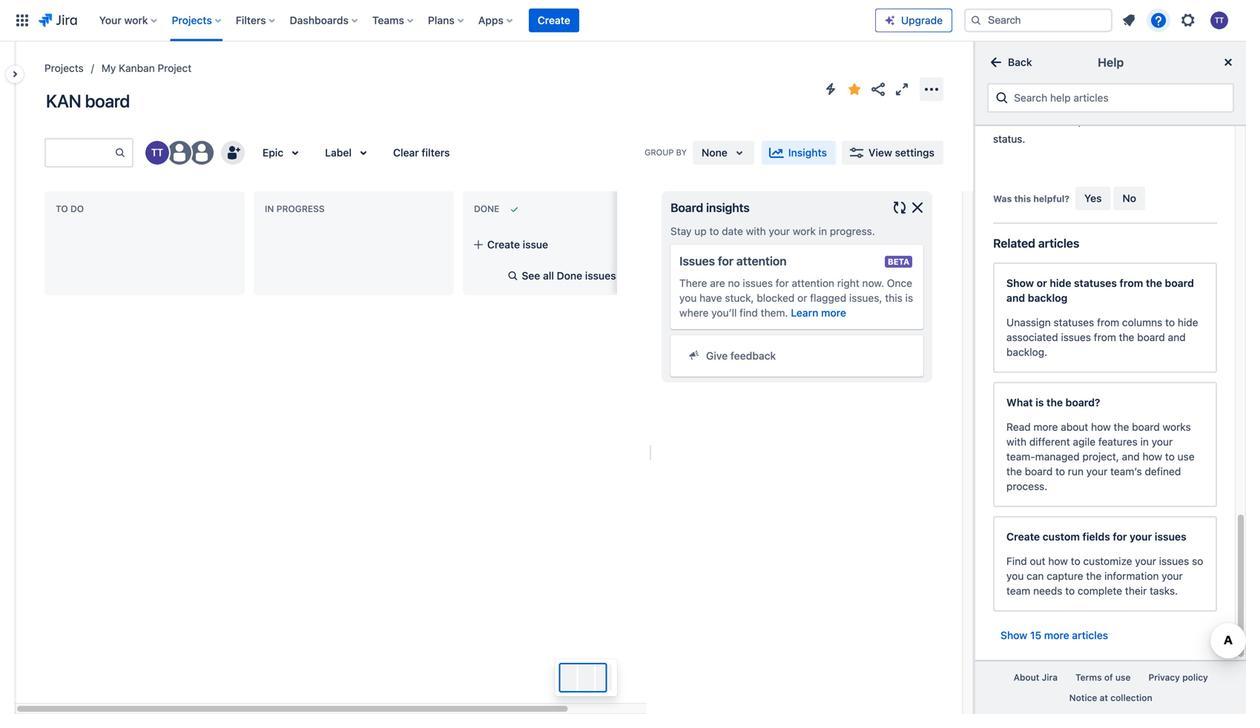 Task type: vqa. For each thing, say whether or not it's contained in the screenshot.
Purple option
no



Task type: locate. For each thing, give the bounding box(es) containing it.
columns
[[1122, 316, 1163, 329]]

2 vertical spatial create
[[1007, 531, 1040, 543]]

0 vertical spatial you
[[679, 292, 697, 304]]

1 vertical spatial you
[[1007, 570, 1024, 582]]

2 vertical spatial for
[[1113, 531, 1127, 543]]

collection
[[1110, 693, 1152, 703]]

the up features
[[1114, 421, 1129, 433]]

hide right columns
[[1178, 316, 1198, 329]]

epic button
[[254, 141, 310, 165]]

to right columns
[[1165, 316, 1175, 329]]

banner
[[0, 0, 1246, 42]]

backlog.
[[1007, 346, 1047, 358]]

to
[[709, 225, 719, 237], [1165, 316, 1175, 329], [1165, 451, 1175, 463], [1055, 465, 1065, 478], [1071, 555, 1080, 567], [1065, 585, 1075, 597]]

0 horizontal spatial is
[[905, 292, 913, 304]]

how up defined
[[1143, 451, 1162, 463]]

policy
[[1182, 672, 1208, 683]]

0 horizontal spatial projects
[[45, 62, 84, 74]]

label
[[325, 146, 352, 159]]

plans button
[[423, 9, 469, 32]]

create button
[[529, 9, 579, 32]]

issues
[[585, 270, 616, 282], [743, 277, 773, 289], [1061, 331, 1091, 343], [1155, 531, 1187, 543], [1159, 555, 1189, 567]]

1 vertical spatial work
[[793, 225, 816, 237]]

1 vertical spatial how
[[1143, 451, 1162, 463]]

the up complete
[[1086, 570, 1102, 582]]

1 horizontal spatial create
[[538, 14, 570, 26]]

0 vertical spatial or
[[1037, 277, 1047, 289]]

1 horizontal spatial this
[[1014, 194, 1031, 204]]

more inside board insights 'dialog'
[[821, 307, 846, 319]]

for
[[718, 254, 734, 268], [776, 277, 789, 289], [1113, 531, 1127, 543]]

terms of use
[[1075, 672, 1131, 683]]

filters button
[[231, 9, 281, 32]]

work left progress.
[[793, 225, 816, 237]]

create inside primary element
[[538, 14, 570, 26]]

1 vertical spatial more
[[1034, 421, 1058, 433]]

use inside read more about how the board works with different agile features in your team-managed project, and how to use the board to run your team's defined process.
[[1178, 451, 1195, 463]]

with
[[746, 225, 766, 237], [1007, 436, 1027, 448]]

articles
[[1038, 236, 1079, 250], [1072, 629, 1108, 642]]

use
[[1178, 451, 1195, 463], [1115, 672, 1131, 683]]

1 horizontal spatial is
[[1036, 396, 1044, 409]]

or
[[1037, 277, 1047, 289], [797, 292, 807, 304]]

show inside show or hide statuses from the board and backlog
[[1007, 277, 1034, 289]]

them.
[[761, 307, 788, 319]]

how up capture
[[1048, 555, 1068, 567]]

is
[[905, 292, 913, 304], [1036, 396, 1044, 409]]

to inside unassign statuses from columns to hide associated issues from the board and backlog.
[[1165, 316, 1175, 329]]

show left the 15 at the right of the page
[[1001, 629, 1027, 642]]

more right the 15 at the right of the page
[[1044, 629, 1069, 642]]

1 horizontal spatial projects
[[172, 14, 212, 26]]

0 vertical spatial from
[[1120, 277, 1143, 289]]

once
[[887, 277, 912, 289]]

star kan board image
[[846, 80, 863, 98]]

there are no issues for attention right now. once you have stuck, blocked or flagged issues, this is where you'll find them.
[[679, 277, 913, 319]]

0 horizontal spatial for
[[718, 254, 734, 268]]

show for show or hide statuses from the board and backlog
[[1007, 277, 1034, 289]]

projects inside dropdown button
[[172, 14, 212, 26]]

1 vertical spatial attention
[[792, 277, 834, 289]]

more for learn
[[821, 307, 846, 319]]

issues up blocked
[[743, 277, 773, 289]]

hide up "backlog"
[[1050, 277, 1071, 289]]

0 vertical spatial for
[[718, 254, 734, 268]]

feedback icon image
[[688, 349, 700, 361]]

with down read
[[1007, 436, 1027, 448]]

custom
[[1043, 531, 1080, 543]]

use up defined
[[1178, 451, 1195, 463]]

1 vertical spatial in
[[1140, 436, 1149, 448]]

2 horizontal spatial how
[[1143, 451, 1162, 463]]

0 vertical spatial this
[[1014, 194, 1031, 204]]

their
[[1125, 585, 1147, 597]]

project,
[[1082, 451, 1119, 463]]

upgrade
[[901, 14, 943, 26]]

0 horizontal spatial hide
[[1050, 277, 1071, 289]]

for up blocked
[[776, 277, 789, 289]]

more for read
[[1034, 421, 1058, 433]]

where
[[679, 307, 709, 319]]

create right apps dropdown button
[[538, 14, 570, 26]]

enter full screen image
[[893, 80, 911, 98]]

projects up "kan"
[[45, 62, 84, 74]]

your
[[769, 225, 790, 237], [1152, 436, 1173, 448], [1086, 465, 1108, 478], [1130, 531, 1152, 543], [1135, 555, 1156, 567], [1162, 570, 1183, 582]]

1 horizontal spatial with
[[1007, 436, 1027, 448]]

the up columns
[[1146, 277, 1162, 289]]

show up "backlog"
[[1007, 277, 1034, 289]]

0 horizontal spatial or
[[797, 292, 807, 304]]

more inside read more about how the board works with different agile features in your team-managed project, and how to use the board to run your team's defined process.
[[1034, 421, 1058, 433]]

more image
[[923, 80, 941, 98]]

customize
[[1083, 555, 1132, 567]]

1 vertical spatial articles
[[1072, 629, 1108, 642]]

attention inside there are no issues for attention right now. once you have stuck, blocked or flagged issues, this is where you'll find them.
[[792, 277, 834, 289]]

0 vertical spatial create
[[538, 14, 570, 26]]

show inside show 15 more articles button
[[1001, 629, 1027, 642]]

needs
[[1033, 585, 1062, 597]]

1 vertical spatial and
[[1168, 331, 1186, 343]]

1 horizontal spatial or
[[1037, 277, 1047, 289]]

to right the up
[[709, 225, 719, 237]]

issues left so
[[1159, 555, 1189, 567]]

search image
[[970, 14, 982, 26]]

0 vertical spatial done
[[474, 204, 499, 214]]

0 vertical spatial show
[[1007, 277, 1034, 289]]

the down columns
[[1119, 331, 1134, 343]]

2 horizontal spatial and
[[1168, 331, 1186, 343]]

or inside there are no issues for attention right now. once you have stuck, blocked or flagged issues, this is where you'll find them.
[[797, 292, 807, 304]]

in left progress.
[[819, 225, 827, 237]]

done right all
[[557, 270, 582, 282]]

1 vertical spatial for
[[776, 277, 789, 289]]

your work button
[[95, 9, 163, 32]]

0 vertical spatial is
[[905, 292, 913, 304]]

0 horizontal spatial how
[[1048, 555, 1068, 567]]

1 vertical spatial show
[[1001, 629, 1027, 642]]

0 horizontal spatial done
[[474, 204, 499, 214]]

create left issue at the top
[[487, 238, 520, 251]]

is right what
[[1036, 396, 1044, 409]]

statuses up unassign statuses from columns to hide associated issues from the board and backlog.
[[1074, 277, 1117, 289]]

hide inside unassign statuses from columns to hide associated issues from the board and backlog.
[[1178, 316, 1198, 329]]

settings
[[895, 146, 935, 159]]

done
[[474, 204, 499, 214], [557, 270, 582, 282]]

0 vertical spatial work
[[124, 14, 148, 26]]

hide
[[1050, 277, 1071, 289], [1178, 316, 1198, 329]]

and
[[1007, 292, 1025, 304], [1168, 331, 1186, 343], [1122, 451, 1140, 463]]

0 horizontal spatial create
[[487, 238, 520, 251]]

2 vertical spatial how
[[1048, 555, 1068, 567]]

back
[[1008, 56, 1032, 68]]

use right 'of'
[[1115, 672, 1131, 683]]

0 horizontal spatial you
[[679, 292, 697, 304]]

for up are
[[718, 254, 734, 268]]

1 vertical spatial projects
[[45, 62, 84, 74]]

with right date
[[746, 225, 766, 237]]

with inside read more about how the board works with different agile features in your team-managed project, and how to use the board to run your team's defined process.
[[1007, 436, 1027, 448]]

work right the your
[[124, 14, 148, 26]]

agile
[[1073, 436, 1096, 448]]

sidebar navigation image
[[0, 59, 33, 89]]

1 vertical spatial with
[[1007, 436, 1027, 448]]

1 horizontal spatial in
[[1140, 436, 1149, 448]]

articles up terms
[[1072, 629, 1108, 642]]

board?
[[1066, 396, 1100, 409]]

issues,
[[849, 292, 882, 304]]

1 horizontal spatial use
[[1178, 451, 1195, 463]]

are
[[710, 277, 725, 289]]

2 horizontal spatial for
[[1113, 531, 1127, 543]]

you'll
[[711, 307, 737, 319]]

done up create issue
[[474, 204, 499, 214]]

0 vertical spatial articles
[[1038, 236, 1079, 250]]

0 horizontal spatial with
[[746, 225, 766, 237]]

create up find
[[1007, 531, 1040, 543]]

run
[[1068, 465, 1084, 478]]

blocked
[[757, 292, 795, 304]]

2 horizontal spatial create
[[1007, 531, 1040, 543]]

1 horizontal spatial attention
[[792, 277, 834, 289]]

show 15 more articles
[[1001, 629, 1108, 642]]

back button
[[981, 50, 1041, 74]]

1 horizontal spatial for
[[776, 277, 789, 289]]

is down once
[[905, 292, 913, 304]]

clear filters
[[393, 146, 450, 159]]

close insights panel image
[[909, 199, 926, 217]]

privacy policy link
[[1140, 668, 1217, 688]]

1 vertical spatial from
[[1097, 316, 1119, 329]]

read more about how the board works with different agile features in your team-managed project, and how to use the board to run your team's defined process.
[[1007, 421, 1195, 492]]

view settings
[[869, 146, 935, 159]]

information
[[1104, 570, 1159, 582]]

0 vertical spatial use
[[1178, 451, 1195, 463]]

for right fields at the bottom right of the page
[[1113, 531, 1127, 543]]

0 horizontal spatial this
[[885, 292, 903, 304]]

have
[[700, 292, 722, 304]]

create
[[538, 14, 570, 26], [487, 238, 520, 251], [1007, 531, 1040, 543]]

2 vertical spatial and
[[1122, 451, 1140, 463]]

0 horizontal spatial use
[[1115, 672, 1131, 683]]

to up capture
[[1071, 555, 1080, 567]]

see all done issues link
[[501, 267, 625, 285]]

1 vertical spatial statuses
[[1054, 316, 1094, 329]]

progress
[[276, 204, 325, 214]]

plans
[[428, 14, 455, 26]]

group
[[1075, 187, 1145, 210]]

articles right related
[[1038, 236, 1079, 250]]

related
[[993, 236, 1035, 250]]

how up agile
[[1091, 421, 1111, 433]]

1 vertical spatial hide
[[1178, 316, 1198, 329]]

1 horizontal spatial done
[[557, 270, 582, 282]]

group containing yes
[[1075, 187, 1145, 210]]

terms
[[1075, 672, 1102, 683]]

how inside the find out how to customize your issues so you can capture the information your team needs to complete their tasks.
[[1048, 555, 1068, 567]]

more down flagged
[[821, 307, 846, 319]]

this down once
[[885, 292, 903, 304]]

1 vertical spatial this
[[885, 292, 903, 304]]

kanban
[[119, 62, 155, 74]]

complete
[[1078, 585, 1122, 597]]

1 vertical spatial done
[[557, 270, 582, 282]]

show for show 15 more articles
[[1001, 629, 1027, 642]]

see all done issues
[[522, 270, 616, 282]]

or up "backlog"
[[1037, 277, 1047, 289]]

you down find
[[1007, 570, 1024, 582]]

show or hide statuses from the board and backlog
[[1007, 277, 1194, 304]]

1 vertical spatial create
[[487, 238, 520, 251]]

this
[[1014, 194, 1031, 204], [885, 292, 903, 304]]

notice at collection link
[[1060, 688, 1161, 708]]

0 vertical spatial how
[[1091, 421, 1111, 433]]

1 horizontal spatial work
[[793, 225, 816, 237]]

and inside read more about how the board works with different agile features in your team-managed project, and how to use the board to run your team's defined process.
[[1122, 451, 1140, 463]]

0 vertical spatial with
[[746, 225, 766, 237]]

show
[[1007, 277, 1034, 289], [1001, 629, 1027, 642]]

0 vertical spatial and
[[1007, 292, 1025, 304]]

primary element
[[9, 0, 875, 41]]

statuses down "backlog"
[[1054, 316, 1094, 329]]

Search help articles field
[[1009, 85, 1227, 111]]

0 horizontal spatial and
[[1007, 292, 1025, 304]]

1 vertical spatial is
[[1036, 396, 1044, 409]]

statuses
[[1074, 277, 1117, 289], [1054, 316, 1094, 329]]

0 vertical spatial more
[[821, 307, 846, 319]]

0 horizontal spatial work
[[124, 14, 148, 26]]

jira
[[1042, 672, 1058, 683]]

1 horizontal spatial and
[[1122, 451, 1140, 463]]

and inside show or hide statuses from the board and backlog
[[1007, 292, 1025, 304]]

with inside board insights 'dialog'
[[746, 225, 766, 237]]

or up learn
[[797, 292, 807, 304]]

0 vertical spatial in
[[819, 225, 827, 237]]

you down there
[[679, 292, 697, 304]]

board inside unassign statuses from columns to hide associated issues from the board and backlog.
[[1137, 331, 1165, 343]]

board inside show or hide statuses from the board and backlog
[[1165, 277, 1194, 289]]

attention down stay up to date with your work in progress.
[[736, 254, 787, 268]]

is inside there are no issues for attention right now. once you have stuck, blocked or flagged issues, this is where you'll find them.
[[905, 292, 913, 304]]

from inside show or hide statuses from the board and backlog
[[1120, 277, 1143, 289]]

issues inside the find out how to customize your issues so you can capture the information your team needs to complete their tasks.
[[1159, 555, 1189, 567]]

0 vertical spatial projects
[[172, 14, 212, 26]]

kan board
[[46, 90, 130, 111]]

find
[[740, 307, 758, 319]]

1 horizontal spatial you
[[1007, 570, 1024, 582]]

managed
[[1035, 451, 1080, 463]]

team
[[1007, 585, 1030, 597]]

1 vertical spatial or
[[797, 292, 807, 304]]

show 15 more articles button
[[993, 627, 1116, 645]]

this right the was
[[1014, 194, 1031, 204]]

0 vertical spatial statuses
[[1074, 277, 1117, 289]]

to down managed
[[1055, 465, 1065, 478]]

fields
[[1083, 531, 1110, 543]]

0 vertical spatial attention
[[736, 254, 787, 268]]

in right features
[[1140, 436, 1149, 448]]

0 horizontal spatial in
[[819, 225, 827, 237]]

issues right associated
[[1061, 331, 1091, 343]]

attention up flagged
[[792, 277, 834, 289]]

jira image
[[39, 11, 77, 29], [39, 11, 77, 29]]

about jira
[[1014, 672, 1058, 683]]

1 horizontal spatial how
[[1091, 421, 1111, 433]]

the down team-
[[1007, 465, 1022, 478]]

0 vertical spatial hide
[[1050, 277, 1071, 289]]

projects up the project
[[172, 14, 212, 26]]

the
[[1146, 277, 1162, 289], [1119, 331, 1134, 343], [1047, 396, 1063, 409], [1114, 421, 1129, 433], [1007, 465, 1022, 478], [1086, 570, 1102, 582]]

project
[[158, 62, 192, 74]]

1 horizontal spatial hide
[[1178, 316, 1198, 329]]

your profile and settings image
[[1211, 11, 1228, 29]]

more up different
[[1034, 421, 1058, 433]]



Task type: describe. For each thing, give the bounding box(es) containing it.
dashboards
[[290, 14, 349, 26]]

stay up to date with your work in progress.
[[671, 225, 875, 237]]

clear
[[393, 146, 419, 159]]

at
[[1100, 693, 1108, 703]]

progress.
[[830, 225, 875, 237]]

do
[[70, 204, 84, 214]]

read
[[1007, 421, 1031, 433]]

by
[[676, 148, 687, 157]]

about jira button
[[1005, 668, 1066, 688]]

issues up tasks.
[[1155, 531, 1187, 543]]

projects for projects link
[[45, 62, 84, 74]]

to up defined
[[1165, 451, 1175, 463]]

find
[[1007, 555, 1027, 567]]

in inside 'dialog'
[[819, 225, 827, 237]]

you inside there are no issues for attention right now. once you have stuck, blocked or flagged issues, this is where you'll find them.
[[679, 292, 697, 304]]

upgrade button
[[876, 9, 952, 32]]

my kanban project
[[101, 62, 192, 74]]

to
[[56, 204, 68, 214]]

filters
[[422, 146, 450, 159]]

work inside board insights 'dialog'
[[793, 225, 816, 237]]

add people image
[[224, 144, 242, 162]]

teams
[[372, 14, 404, 26]]

this inside there are no issues for attention right now. once you have stuck, blocked or flagged issues, this is where you'll find them.
[[885, 292, 903, 304]]

beta
[[888, 257, 910, 267]]

notice
[[1069, 693, 1097, 703]]

my
[[101, 62, 116, 74]]

projects for projects dropdown button
[[172, 14, 212, 26]]

statuses inside show or hide statuses from the board and backlog
[[1074, 277, 1117, 289]]

to do
[[56, 204, 84, 214]]

learn more button
[[791, 306, 846, 320]]

up
[[694, 225, 707, 237]]

unassign
[[1007, 316, 1051, 329]]

create for create custom fields for your issues
[[1007, 531, 1040, 543]]

15
[[1030, 629, 1042, 642]]

right
[[837, 277, 859, 289]]

see
[[522, 270, 540, 282]]

privacy
[[1148, 672, 1180, 683]]

what is the board?
[[1007, 396, 1100, 409]]

projects button
[[167, 9, 227, 32]]

none
[[702, 146, 727, 159]]

about
[[1061, 421, 1088, 433]]

find out how to customize your issues so you can capture the information your team needs to complete their tasks.
[[1007, 555, 1203, 597]]

about
[[1014, 672, 1039, 683]]

issue
[[523, 238, 548, 251]]

learn more
[[791, 307, 846, 319]]

what
[[1007, 396, 1033, 409]]

your inside board insights 'dialog'
[[769, 225, 790, 237]]

the inside show or hide statuses from the board and backlog
[[1146, 277, 1162, 289]]

out
[[1030, 555, 1045, 567]]

notifications image
[[1120, 11, 1138, 29]]

to inside board insights 'dialog'
[[709, 225, 719, 237]]

statuses inside unassign statuses from columns to hide associated issues from the board and backlog.
[[1054, 316, 1094, 329]]

stuck,
[[725, 292, 754, 304]]

teams button
[[368, 9, 419, 32]]

and inside unassign statuses from columns to hide associated issues from the board and backlog.
[[1168, 331, 1186, 343]]

apps button
[[474, 9, 518, 32]]

issues down create issue button
[[585, 270, 616, 282]]

different
[[1029, 436, 1070, 448]]

can
[[1027, 570, 1044, 582]]

board insights
[[671, 201, 750, 215]]

2 vertical spatial more
[[1044, 629, 1069, 642]]

notice at collection
[[1069, 693, 1152, 703]]

in inside read more about how the board works with different agile features in your team-managed project, and how to use the board to run your team's defined process.
[[1140, 436, 1149, 448]]

the inside the find out how to customize your issues so you can capture the information your team needs to complete their tasks.
[[1086, 570, 1102, 582]]

create for create
[[538, 14, 570, 26]]

in progress
[[265, 204, 325, 214]]

projects link
[[45, 59, 84, 77]]

insights
[[706, 201, 750, 215]]

for inside there are no issues for attention right now. once you have stuck, blocked or flagged issues, this is where you'll find them.
[[776, 277, 789, 289]]

helpful?
[[1033, 194, 1070, 204]]

related articles
[[993, 236, 1079, 250]]

none button
[[693, 141, 754, 165]]

date
[[722, 225, 743, 237]]

the left the board?
[[1047, 396, 1063, 409]]

banner containing your work
[[0, 0, 1246, 42]]

no
[[728, 277, 740, 289]]

issues inside there are no issues for attention right now. once you have stuck, blocked or flagged issues, this is where you'll find them.
[[743, 277, 773, 289]]

give feedback button
[[679, 344, 915, 368]]

dashboards button
[[285, 9, 363, 32]]

articles inside button
[[1072, 629, 1108, 642]]

no
[[1123, 192, 1136, 204]]

create for create issue
[[487, 238, 520, 251]]

2 vertical spatial from
[[1094, 331, 1116, 343]]

automations menu button icon image
[[822, 80, 840, 98]]

or inside show or hide statuses from the board and backlog
[[1037, 277, 1047, 289]]

privacy policy
[[1148, 672, 1208, 683]]

view
[[869, 146, 892, 159]]

1 vertical spatial use
[[1115, 672, 1131, 683]]

0 horizontal spatial attention
[[736, 254, 787, 268]]

help image
[[1150, 11, 1167, 29]]

your work
[[99, 14, 148, 26]]

Search field
[[964, 9, 1113, 32]]

associated
[[1007, 331, 1058, 343]]

create custom fields for your issues
[[1007, 531, 1187, 543]]

label button
[[316, 141, 378, 165]]

to down capture
[[1065, 585, 1075, 597]]

issues
[[679, 254, 715, 268]]

settings image
[[1179, 11, 1197, 29]]

your
[[99, 14, 121, 26]]

hide inside show or hide statuses from the board and backlog
[[1050, 277, 1071, 289]]

help
[[1098, 55, 1124, 69]]

view settings image
[[848, 144, 866, 162]]

tasks.
[[1150, 585, 1178, 597]]

feedback
[[731, 350, 776, 362]]

clear filters button
[[384, 141, 459, 165]]

board insights dialog
[[662, 191, 932, 383]]

refresh insights panel image
[[891, 199, 909, 217]]

the inside unassign statuses from columns to hide associated issues from the board and backlog.
[[1119, 331, 1134, 343]]

was this helpful?
[[993, 194, 1070, 204]]

no button
[[1114, 187, 1145, 210]]

give feedback
[[706, 350, 776, 362]]

appswitcher icon image
[[13, 11, 31, 29]]

there
[[679, 277, 707, 289]]

backlog
[[1028, 292, 1068, 304]]

Search this board text field
[[46, 139, 114, 166]]

create issue
[[487, 238, 548, 251]]

view settings button
[[842, 141, 943, 165]]

insights
[[788, 146, 827, 159]]

work inside popup button
[[124, 14, 148, 26]]

you inside the find out how to customize your issues so you can capture the information your team needs to complete their tasks.
[[1007, 570, 1024, 582]]

board
[[671, 201, 703, 215]]

works
[[1163, 421, 1191, 433]]

close image
[[1219, 53, 1237, 71]]

issues inside unassign statuses from columns to hide associated issues from the board and backlog.
[[1061, 331, 1091, 343]]



